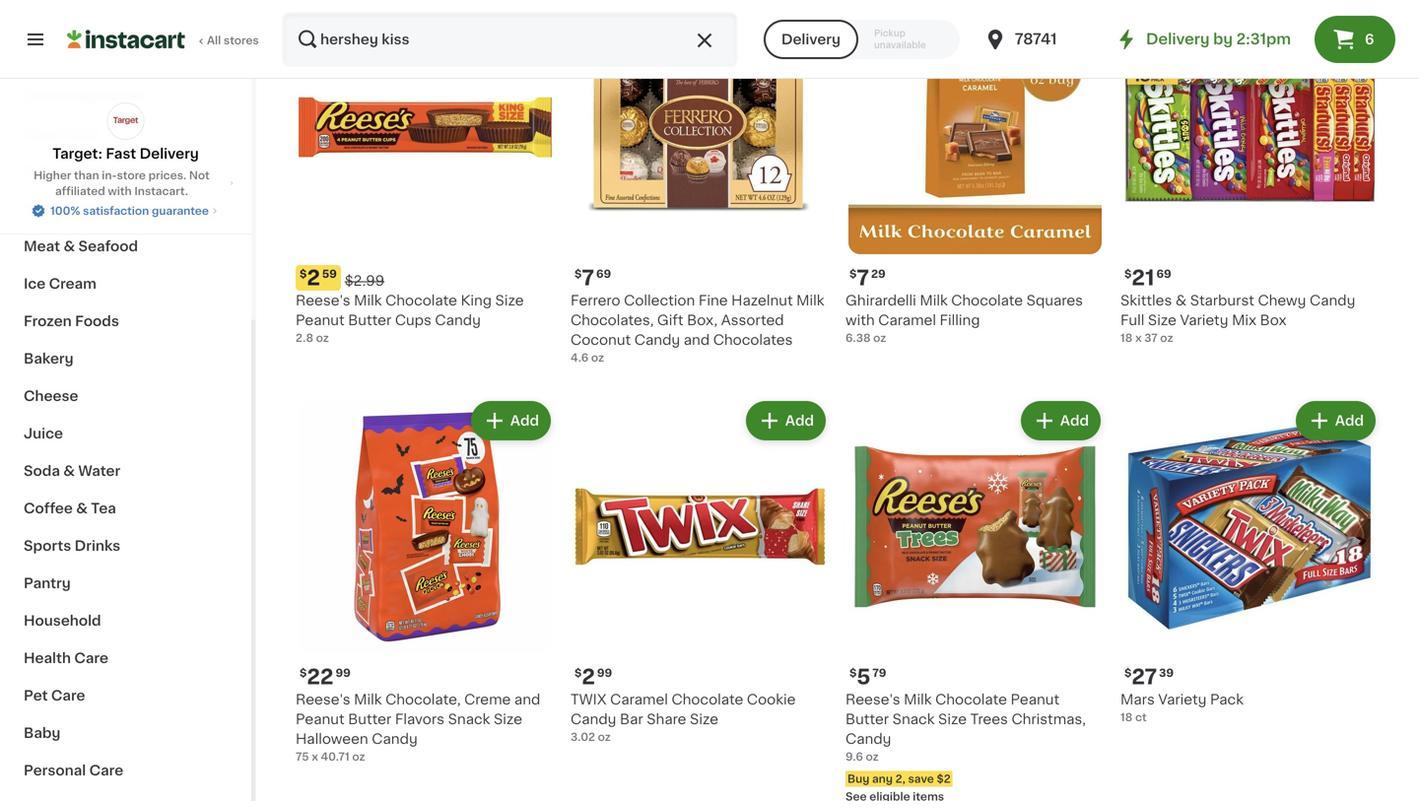 Task type: describe. For each thing, give the bounding box(es) containing it.
coffee & tea link
[[12, 490, 240, 527]]

size inside twix caramel chocolate cookie candy bar share size 3.02 oz
[[690, 713, 719, 727]]

milk for 5
[[904, 693, 932, 707]]

chocolate for 2
[[672, 693, 744, 707]]

sports
[[24, 539, 71, 553]]

filling
[[940, 314, 980, 327]]

coffee
[[24, 502, 73, 516]]

product group containing 21
[[1121, 0, 1380, 346]]

soda
[[24, 464, 60, 478]]

29
[[872, 269, 886, 280]]

fresh vegetables
[[24, 90, 147, 104]]

oz inside reese's milk chocolate king size peanut butter cups candy 2.8 oz
[[316, 333, 329, 344]]

$2.59 original price: $2.99 element
[[296, 265, 555, 291]]

baby
[[24, 727, 61, 740]]

add for 27
[[1336, 414, 1364, 428]]

delivery button
[[764, 20, 859, 59]]

dairy
[[24, 165, 62, 178]]

mars variety pack 18 ct
[[1121, 693, 1244, 723]]

instacart logo image
[[67, 28, 185, 51]]

100% satisfaction guarantee button
[[31, 199, 221, 219]]

3.02
[[571, 732, 595, 743]]

snacks & candy
[[24, 202, 140, 216]]

chocolate,
[[386, 693, 461, 707]]

share
[[647, 713, 687, 727]]

reese's milk chocolate, creme and peanut butter flavors snack size halloween candy 75 x 40.71 oz
[[296, 693, 541, 763]]

dairy & eggs link
[[12, 153, 240, 190]]

oz inside twix caramel chocolate cookie candy bar share size 3.02 oz
[[598, 732, 611, 743]]

candy inside skittles & starburst chewy candy full size variety mix box 18 x 37 oz
[[1310, 294, 1356, 308]]

all
[[207, 35, 221, 46]]

snack inside reese's milk chocolate peanut butter snack size trees christmas, candy 9.6 oz
[[893, 713, 935, 727]]

collection
[[624, 294, 695, 308]]

in-
[[102, 170, 117, 181]]

oz inside the reese's milk chocolate, creme and peanut butter flavors snack size halloween candy 75 x 40.71 oz
[[352, 752, 365, 763]]

fast
[[106, 147, 136, 161]]

care for health care
[[74, 652, 108, 665]]

water
[[78, 464, 120, 478]]

delivery by 2:31pm
[[1147, 32, 1292, 46]]

size inside reese's milk chocolate king size peanut butter cups candy 2.8 oz
[[495, 294, 524, 308]]

fresh fruit link
[[12, 115, 240, 153]]

$ for $ 22 99
[[300, 668, 307, 679]]

ghirardelli
[[846, 294, 917, 308]]

health care link
[[12, 640, 240, 677]]

tea
[[91, 502, 116, 516]]

buy
[[848, 774, 870, 785]]

37
[[1145, 333, 1158, 344]]

affiliated
[[55, 186, 105, 197]]

bakery link
[[12, 340, 240, 378]]

ferrero
[[571, 294, 621, 308]]

target: fast delivery
[[52, 147, 199, 161]]

delivery for delivery by 2:31pm
[[1147, 32, 1210, 46]]

baby link
[[12, 715, 240, 752]]

care for pet care
[[51, 689, 85, 703]]

& for starburst
[[1176, 294, 1187, 308]]

sports drinks
[[24, 539, 120, 553]]

ice cream link
[[12, 265, 240, 303]]

assorted
[[721, 314, 784, 327]]

household link
[[12, 602, 240, 640]]

with inside ghirardelli milk chocolate squares with caramel filling 6.38 oz
[[846, 314, 875, 327]]

all stores
[[207, 35, 259, 46]]

59
[[322, 269, 337, 280]]

buy any 2, save $2 button
[[846, 771, 1105, 802]]

oz inside ghirardelli milk chocolate squares with caramel filling 6.38 oz
[[874, 333, 887, 344]]

christmas,
[[1012, 713, 1086, 727]]

higher than in-store prices. not affiliated with instacart.
[[34, 170, 210, 197]]

$ 27 39
[[1125, 667, 1174, 688]]

5
[[857, 667, 871, 688]]

$ for $ 7 29
[[850, 269, 857, 280]]

$ 2 59
[[300, 268, 337, 288]]

cookie
[[747, 693, 796, 707]]

prices.
[[149, 170, 186, 181]]

variety inside skittles & starburst chewy candy full size variety mix box 18 x 37 oz
[[1181, 314, 1229, 327]]

snack inside the reese's milk chocolate, creme and peanut butter flavors snack size halloween candy 75 x 40.71 oz
[[448, 713, 490, 727]]

than
[[74, 170, 99, 181]]

& for candy
[[79, 202, 90, 216]]

butter for 7
[[348, 314, 392, 327]]

vegetables
[[67, 90, 147, 104]]

butter for 2
[[348, 713, 392, 727]]

and inside ferrero collection fine hazelnut milk chocolates, gift box, assorted coconut candy and chocolates 4.6 oz
[[684, 333, 710, 347]]

99 for 2
[[597, 668, 612, 679]]

eggs
[[80, 165, 116, 178]]

add for 21
[[1336, 15, 1364, 29]]

22
[[307, 667, 334, 688]]

coffee & tea
[[24, 502, 116, 516]]

oz inside ferrero collection fine hazelnut milk chocolates, gift box, assorted coconut candy and chocolates 4.6 oz
[[591, 352, 604, 363]]

add button for 27
[[1298, 403, 1374, 439]]

pack
[[1211, 693, 1244, 707]]

0 horizontal spatial delivery
[[140, 147, 199, 161]]

add for 22
[[510, 414, 539, 428]]

mix
[[1232, 314, 1257, 327]]

$ for $ 5 79
[[850, 668, 857, 679]]

buy any 2, save $2
[[848, 774, 951, 785]]

oz inside reese's milk chocolate peanut butter snack size trees christmas, candy 9.6 oz
[[866, 752, 879, 763]]

caramel inside twix caramel chocolate cookie candy bar share size 3.02 oz
[[610, 693, 668, 707]]

mars
[[1121, 693, 1155, 707]]

$ 22 99
[[300, 667, 351, 688]]

100% satisfaction guarantee
[[50, 206, 209, 216]]

product group containing 5
[[846, 397, 1105, 802]]

skittles
[[1121, 294, 1173, 308]]

snacks
[[24, 202, 75, 216]]

chocolate for 7
[[952, 294, 1023, 308]]

peanut inside reese's milk chocolate peanut butter snack size trees christmas, candy 9.6 oz
[[1011, 693, 1060, 707]]

cream
[[49, 277, 97, 291]]

gift
[[658, 314, 684, 327]]

candy inside ferrero collection fine hazelnut milk chocolates, gift box, assorted coconut candy and chocolates 4.6 oz
[[635, 333, 680, 347]]

with inside higher than in-store prices. not affiliated with instacart.
[[108, 186, 132, 197]]

add for 7
[[786, 15, 814, 29]]

2.8
[[296, 333, 313, 344]]

frozen foods
[[24, 315, 119, 328]]

delivery for delivery
[[782, 33, 841, 46]]

fresh fruit
[[24, 127, 99, 141]]

fresh for fresh fruit
[[24, 127, 63, 141]]

coconut
[[571, 333, 631, 347]]

27
[[1132, 667, 1158, 688]]

Search field
[[284, 14, 736, 65]]

& for eggs
[[65, 165, 77, 178]]

21
[[1132, 268, 1155, 288]]

soda & water
[[24, 464, 120, 478]]

candy inside reese's milk chocolate king size peanut butter cups candy 2.8 oz
[[435, 314, 481, 327]]

$2
[[937, 774, 951, 785]]

99 for 22
[[336, 668, 351, 679]]

reese's for 2
[[296, 693, 351, 707]]

fine
[[699, 294, 728, 308]]

milk for 7
[[920, 294, 948, 308]]

$ for $ 2 99
[[575, 668, 582, 679]]

chewy
[[1258, 294, 1307, 308]]

add for 2
[[786, 414, 814, 428]]

fresh for fresh vegetables
[[24, 90, 63, 104]]

4.6
[[571, 352, 589, 363]]

frozen
[[24, 315, 72, 328]]



Task type: vqa. For each thing, say whether or not it's contained in the screenshot.


Task type: locate. For each thing, give the bounding box(es) containing it.
add button for 7
[[748, 4, 824, 39]]

chocolate inside reese's milk chocolate king size peanut butter cups candy 2.8 oz
[[386, 294, 457, 308]]

18 down full
[[1121, 333, 1133, 344]]

$ inside $ 27 39
[[1125, 668, 1132, 679]]

chocolate inside twix caramel chocolate cookie candy bar share size 3.02 oz
[[672, 693, 744, 707]]

1 horizontal spatial and
[[684, 333, 710, 347]]

and right creme
[[515, 693, 541, 707]]

add
[[510, 15, 539, 29], [786, 15, 814, 29], [1336, 15, 1364, 29], [510, 414, 539, 428], [786, 414, 814, 428], [1061, 414, 1089, 428], [1336, 414, 1364, 428]]

size up 37
[[1148, 314, 1177, 327]]

care right pet
[[51, 689, 85, 703]]

stores
[[224, 35, 259, 46]]

0 horizontal spatial 2
[[307, 268, 320, 288]]

product group containing 27
[[1121, 397, 1380, 726]]

0 horizontal spatial 99
[[336, 668, 351, 679]]

99 right 22
[[336, 668, 351, 679]]

add button for 21
[[1298, 4, 1374, 39]]

99 inside $ 22 99
[[336, 668, 351, 679]]

peanut up "halloween"
[[296, 713, 345, 727]]

reese's inside the reese's milk chocolate, creme and peanut butter flavors snack size halloween candy 75 x 40.71 oz
[[296, 693, 351, 707]]

household
[[24, 614, 101, 628]]

2 fresh from the top
[[24, 127, 63, 141]]

1 vertical spatial fresh
[[24, 127, 63, 141]]

milk inside reese's milk chocolate king size peanut butter cups candy 2.8 oz
[[354, 294, 382, 308]]

&
[[65, 165, 77, 178], [79, 202, 90, 216], [64, 240, 75, 253], [1176, 294, 1187, 308], [63, 464, 75, 478], [76, 502, 88, 516]]

twix caramel chocolate cookie candy bar share size 3.02 oz
[[571, 693, 796, 743]]

0 vertical spatial peanut
[[296, 314, 345, 327]]

variety inside 'mars variety pack 18 ct'
[[1159, 693, 1207, 707]]

$ 7 69
[[575, 268, 611, 288]]

$ inside the $ 21 69
[[1125, 269, 1132, 280]]

18 left ct
[[1121, 712, 1133, 723]]

0 vertical spatial and
[[684, 333, 710, 347]]

6
[[1365, 33, 1375, 46]]

delivery by 2:31pm link
[[1115, 28, 1292, 51]]

box,
[[687, 314, 718, 327]]

7 up ferrero
[[582, 268, 595, 288]]

ice cream
[[24, 277, 97, 291]]

caramel down ghirardelli
[[879, 314, 937, 327]]

$ up mars
[[1125, 668, 1132, 679]]

box
[[1261, 314, 1287, 327]]

care for personal care
[[89, 764, 123, 778]]

0 horizontal spatial snack
[[448, 713, 490, 727]]

variety down 39
[[1159, 693, 1207, 707]]

0 vertical spatial fresh
[[24, 90, 63, 104]]

1 vertical spatial and
[[515, 693, 541, 707]]

7 for ghirardelli milk chocolate squares with caramel filling
[[857, 268, 870, 288]]

sports drinks link
[[12, 527, 240, 565]]

0 horizontal spatial 7
[[582, 268, 595, 288]]

$ inside $ 5 79
[[850, 668, 857, 679]]

78741
[[1015, 32, 1057, 46]]

& right meat at the left of page
[[64, 240, 75, 253]]

x inside the reese's milk chocolate, creme and peanut butter flavors snack size halloween candy 75 x 40.71 oz
[[312, 752, 318, 763]]

caramel up bar
[[610, 693, 668, 707]]

candy down gift in the left top of the page
[[635, 333, 680, 347]]

75
[[296, 752, 309, 763]]

$ 2 99
[[575, 667, 612, 688]]

twix
[[571, 693, 607, 707]]

1 horizontal spatial 99
[[597, 668, 612, 679]]

juice link
[[12, 415, 240, 453]]

store
[[117, 170, 146, 181]]

reese's inside reese's milk chocolate king size peanut butter cups candy 2.8 oz
[[296, 294, 351, 308]]

caramel inside ghirardelli milk chocolate squares with caramel filling 6.38 oz
[[879, 314, 937, 327]]

peanut up christmas,
[[1011, 693, 1060, 707]]

milk for 22
[[354, 693, 382, 707]]

$ for $ 21 69
[[1125, 269, 1132, 280]]

x
[[1136, 333, 1142, 344], [312, 752, 318, 763]]

x right 75
[[312, 752, 318, 763]]

& down affiliated
[[79, 202, 90, 216]]

1 snack from the left
[[448, 713, 490, 727]]

fresh up dairy
[[24, 127, 63, 141]]

peanut for 2
[[296, 713, 345, 727]]

product group containing 22
[[296, 397, 555, 765]]

starburst
[[1191, 294, 1255, 308]]

1 vertical spatial caramel
[[610, 693, 668, 707]]

& for seafood
[[64, 240, 75, 253]]

1 69 from the left
[[596, 269, 611, 280]]

$ for $ 2 59
[[300, 269, 307, 280]]

chocolate up cups
[[386, 294, 457, 308]]

with up 100% satisfaction guarantee button
[[108, 186, 132, 197]]

0 horizontal spatial caramel
[[610, 693, 668, 707]]

delivery inside button
[[782, 33, 841, 46]]

drinks
[[75, 539, 120, 553]]

1 vertical spatial x
[[312, 752, 318, 763]]

candy inside reese's milk chocolate peanut butter snack size trees christmas, candy 9.6 oz
[[846, 733, 892, 746]]

add button for 2
[[748, 403, 824, 439]]

$ up "halloween"
[[300, 668, 307, 679]]

candy inside twix caramel chocolate cookie candy bar share size 3.02 oz
[[571, 713, 617, 727]]

18 inside skittles & starburst chewy candy full size variety mix box 18 x 37 oz
[[1121, 333, 1133, 344]]

butter down $2.99
[[348, 314, 392, 327]]

2 horizontal spatial delivery
[[1147, 32, 1210, 46]]

0 horizontal spatial x
[[312, 752, 318, 763]]

size inside the reese's milk chocolate, creme and peanut butter flavors snack size halloween candy 75 x 40.71 oz
[[494, 713, 523, 727]]

chocolate up share
[[672, 693, 744, 707]]

snack down creme
[[448, 713, 490, 727]]

size inside skittles & starburst chewy candy full size variety mix box 18 x 37 oz
[[1148, 314, 1177, 327]]

1 vertical spatial with
[[846, 314, 875, 327]]

0 vertical spatial 18
[[1121, 333, 1133, 344]]

2 left "59"
[[307, 268, 320, 288]]

halloween
[[296, 733, 368, 746]]

health care
[[24, 652, 108, 665]]

and inside the reese's milk chocolate, creme and peanut butter flavors snack size halloween candy 75 x 40.71 oz
[[515, 693, 541, 707]]

0 vertical spatial x
[[1136, 333, 1142, 344]]

oz right 6.38
[[874, 333, 887, 344]]

variety down starburst
[[1181, 314, 1229, 327]]

0 vertical spatial with
[[108, 186, 132, 197]]

0 vertical spatial caramel
[[879, 314, 937, 327]]

chocolate inside ghirardelli milk chocolate squares with caramel filling 6.38 oz
[[952, 294, 1023, 308]]

candy
[[93, 202, 140, 216], [1310, 294, 1356, 308], [435, 314, 481, 327], [635, 333, 680, 347], [571, 713, 617, 727], [372, 733, 418, 746], [846, 733, 892, 746]]

and down box,
[[684, 333, 710, 347]]

69 for 21
[[1157, 269, 1172, 280]]

butter inside reese's milk chocolate king size peanut butter cups candy 2.8 oz
[[348, 314, 392, 327]]

99 up twix
[[597, 668, 612, 679]]

78741 button
[[984, 12, 1102, 67]]

peanut for 7
[[296, 314, 345, 327]]

$ left "59"
[[300, 269, 307, 280]]

save
[[908, 774, 934, 785]]

1 99 from the left
[[336, 668, 351, 679]]

higher
[[34, 170, 71, 181]]

1 horizontal spatial x
[[1136, 333, 1142, 344]]

7 for ferrero collection fine hazelnut milk chocolates, gift box, assorted coconut candy and chocolates
[[582, 268, 595, 288]]

chocolate up trees
[[936, 693, 1008, 707]]

reese's
[[296, 294, 351, 308], [296, 693, 351, 707], [846, 693, 901, 707]]

6 button
[[1315, 16, 1396, 63]]

1 horizontal spatial 7
[[857, 268, 870, 288]]

butter up 9.6
[[846, 713, 889, 727]]

oz right 9.6
[[866, 752, 879, 763]]

peanut
[[296, 314, 345, 327], [1011, 693, 1060, 707], [296, 713, 345, 727]]

1 vertical spatial 18
[[1121, 712, 1133, 723]]

creme
[[464, 693, 511, 707]]

2 99 from the left
[[597, 668, 612, 679]]

chocolate up filling
[[952, 294, 1023, 308]]

1 horizontal spatial 2
[[582, 667, 595, 688]]

size
[[495, 294, 524, 308], [1148, 314, 1177, 327], [494, 713, 523, 727], [690, 713, 719, 727], [939, 713, 967, 727]]

seafood
[[78, 240, 138, 253]]

2 snack from the left
[[893, 713, 935, 727]]

2 for $ 2 99
[[582, 667, 595, 688]]

& for water
[[63, 464, 75, 478]]

chocolate inside reese's milk chocolate peanut butter snack size trees christmas, candy 9.6 oz
[[936, 693, 1008, 707]]

reese's inside reese's milk chocolate peanut butter snack size trees christmas, candy 9.6 oz
[[846, 693, 901, 707]]

1 18 from the top
[[1121, 333, 1133, 344]]

flavors
[[395, 713, 445, 727]]

by
[[1214, 32, 1233, 46]]

care down baby link
[[89, 764, 123, 778]]

with up 6.38
[[846, 314, 875, 327]]

reese's down $ 2 59
[[296, 294, 351, 308]]

size right share
[[690, 713, 719, 727]]

1 vertical spatial peanut
[[1011, 693, 1060, 707]]

ice
[[24, 277, 46, 291]]

0 vertical spatial care
[[74, 652, 108, 665]]

health
[[24, 652, 71, 665]]

69 up ferrero
[[596, 269, 611, 280]]

oz right 37
[[1161, 333, 1174, 344]]

2:31pm
[[1237, 32, 1292, 46]]

candy down king
[[435, 314, 481, 327]]

fresh vegetables link
[[12, 78, 240, 115]]

oz inside skittles & starburst chewy candy full size variety mix box 18 x 37 oz
[[1161, 333, 1174, 344]]

meat & seafood
[[24, 240, 138, 253]]

frozen foods link
[[12, 303, 240, 340]]

2
[[307, 268, 320, 288], [582, 667, 595, 688]]

$ inside $ 7 69
[[575, 269, 582, 280]]

milk inside ghirardelli milk chocolate squares with caramel filling 6.38 oz
[[920, 294, 948, 308]]

$ inside '$ 2 99'
[[575, 668, 582, 679]]

size inside reese's milk chocolate peanut butter snack size trees christmas, candy 9.6 oz
[[939, 713, 967, 727]]

size down creme
[[494, 713, 523, 727]]

$ up twix
[[575, 668, 582, 679]]

69 inside $ 7 69
[[596, 269, 611, 280]]

2 69 from the left
[[1157, 269, 1172, 280]]

0 vertical spatial 2
[[307, 268, 320, 288]]

2 up twix
[[582, 667, 595, 688]]

instacart.
[[134, 186, 188, 197]]

higher than in-store prices. not affiliated with instacart. link
[[16, 168, 236, 199]]

candy down higher than in-store prices. not affiliated with instacart.
[[93, 202, 140, 216]]

& for tea
[[76, 502, 88, 516]]

7 left 29
[[857, 268, 870, 288]]

butter inside reese's milk chocolate peanut butter snack size trees christmas, candy 9.6 oz
[[846, 713, 889, 727]]

1 vertical spatial 2
[[582, 667, 595, 688]]

chocolates
[[714, 333, 793, 347]]

target: fast delivery link
[[52, 103, 199, 164]]

pet care link
[[12, 677, 240, 715]]

$ left 79 on the bottom
[[850, 668, 857, 679]]

$ inside $ 22 99
[[300, 668, 307, 679]]

2 18 from the top
[[1121, 712, 1133, 723]]

reese's down $ 22 99
[[296, 693, 351, 707]]

fresh inside fresh fruit link
[[24, 127, 63, 141]]

2 7 from the left
[[857, 268, 870, 288]]

2 for $ 2 59
[[307, 268, 320, 288]]

candy down twix
[[571, 713, 617, 727]]

candy right chewy on the top right
[[1310, 294, 1356, 308]]

69 for 7
[[596, 269, 611, 280]]

1 vertical spatial care
[[51, 689, 85, 703]]

& right soda
[[63, 464, 75, 478]]

69
[[596, 269, 611, 280], [1157, 269, 1172, 280]]

cups
[[395, 314, 432, 327]]

reese's down $ 5 79
[[846, 693, 901, 707]]

squares
[[1027, 294, 1084, 308]]

9.6
[[846, 752, 863, 763]]

& down target:
[[65, 165, 77, 178]]

x left 37
[[1136, 333, 1142, 344]]

reese's milk chocolate peanut butter snack size trees christmas, candy 9.6 oz
[[846, 693, 1086, 763]]

chocolate for 5
[[936, 693, 1008, 707]]

product group
[[296, 0, 555, 346], [571, 0, 830, 366], [846, 0, 1105, 346], [1121, 0, 1380, 346], [296, 397, 555, 765], [571, 397, 830, 745], [846, 397, 1105, 802], [1121, 397, 1380, 726]]

& left the 'tea' in the left bottom of the page
[[76, 502, 88, 516]]

18 inside 'mars variety pack 18 ct'
[[1121, 712, 1133, 723]]

service type group
[[764, 20, 960, 59]]

oz right 3.02
[[598, 732, 611, 743]]

butter inside the reese's milk chocolate, creme and peanut butter flavors snack size halloween candy 75 x 40.71 oz
[[348, 713, 392, 727]]

1 horizontal spatial caramel
[[879, 314, 937, 327]]

dairy & eggs
[[24, 165, 116, 178]]

full
[[1121, 314, 1145, 327]]

candy inside the reese's milk chocolate, creme and peanut butter flavors snack size halloween candy 75 x 40.71 oz
[[372, 733, 418, 746]]

delivery inside "link"
[[1147, 32, 1210, 46]]

milk
[[354, 294, 382, 308], [797, 294, 825, 308], [920, 294, 948, 308], [354, 693, 382, 707], [904, 693, 932, 707]]

0 vertical spatial variety
[[1181, 314, 1229, 327]]

$ left 29
[[850, 269, 857, 280]]

2 vertical spatial peanut
[[296, 713, 345, 727]]

milk inside ferrero collection fine hazelnut milk chocolates, gift box, assorted coconut candy and chocolates 4.6 oz
[[797, 294, 825, 308]]

0 horizontal spatial with
[[108, 186, 132, 197]]

$ 5 79
[[850, 667, 887, 688]]

with
[[108, 186, 132, 197], [846, 314, 875, 327]]

peanut inside the reese's milk chocolate, creme and peanut butter flavors snack size halloween candy 75 x 40.71 oz
[[296, 713, 345, 727]]

milk inside reese's milk chocolate peanut butter snack size trees christmas, candy 9.6 oz
[[904, 693, 932, 707]]

meat & seafood link
[[12, 228, 240, 265]]

18
[[1121, 333, 1133, 344], [1121, 712, 1133, 723]]

personal care link
[[12, 752, 240, 790]]

$ for $ 7 69
[[575, 269, 582, 280]]

1 horizontal spatial 69
[[1157, 269, 1172, 280]]

0 horizontal spatial 69
[[596, 269, 611, 280]]

snack up save
[[893, 713, 935, 727]]

reese's milk chocolate king size peanut butter cups candy 2.8 oz
[[296, 294, 524, 344]]

& right skittles
[[1176, 294, 1187, 308]]

guarantee
[[152, 206, 209, 216]]

6.38
[[846, 333, 871, 344]]

milk inside the reese's milk chocolate, creme and peanut butter flavors snack size halloween candy 75 x 40.71 oz
[[354, 693, 382, 707]]

butter up "halloween"
[[348, 713, 392, 727]]

pantry link
[[12, 565, 240, 602]]

& inside skittles & starburst chewy candy full size variety mix box 18 x 37 oz
[[1176, 294, 1187, 308]]

0 horizontal spatial and
[[515, 693, 541, 707]]

1 horizontal spatial with
[[846, 314, 875, 327]]

None search field
[[282, 12, 738, 67]]

1 horizontal spatial delivery
[[782, 33, 841, 46]]

oz right 2.8
[[316, 333, 329, 344]]

peanut inside reese's milk chocolate king size peanut butter cups candy 2.8 oz
[[296, 314, 345, 327]]

fresh inside fresh vegetables link
[[24, 90, 63, 104]]

$ up ferrero
[[575, 269, 582, 280]]

candy up 9.6
[[846, 733, 892, 746]]

1 7 from the left
[[582, 268, 595, 288]]

juice
[[24, 427, 63, 441]]

candy down flavors
[[372, 733, 418, 746]]

1 fresh from the top
[[24, 90, 63, 104]]

$ inside $ 7 29
[[850, 269, 857, 280]]

reese's for 7
[[296, 294, 351, 308]]

99 inside '$ 2 99'
[[597, 668, 612, 679]]

ferrero collection fine hazelnut milk chocolates, gift box, assorted coconut candy and chocolates 4.6 oz
[[571, 294, 825, 363]]

size left trees
[[939, 713, 967, 727]]

bar
[[620, 713, 643, 727]]

$ inside $ 2 59
[[300, 269, 307, 280]]

oz right 40.71
[[352, 752, 365, 763]]

x inside skittles & starburst chewy candy full size variety mix box 18 x 37 oz
[[1136, 333, 1142, 344]]

69 right 21
[[1157, 269, 1172, 280]]

care right health
[[74, 652, 108, 665]]

2 vertical spatial care
[[89, 764, 123, 778]]

69 inside the $ 21 69
[[1157, 269, 1172, 280]]

1 horizontal spatial snack
[[893, 713, 935, 727]]

satisfaction
[[83, 206, 149, 216]]

peanut up 2.8
[[296, 314, 345, 327]]

$ up skittles
[[1125, 269, 1132, 280]]

snacks & candy link
[[12, 190, 240, 228]]

$
[[300, 269, 307, 280], [575, 269, 582, 280], [850, 269, 857, 280], [1125, 269, 1132, 280], [300, 668, 307, 679], [575, 668, 582, 679], [850, 668, 857, 679], [1125, 668, 1132, 679]]

size right king
[[495, 294, 524, 308]]

target: fast delivery logo image
[[107, 103, 144, 140]]

add button for 22
[[473, 403, 549, 439]]

oz down the coconut
[[591, 352, 604, 363]]

1 vertical spatial variety
[[1159, 693, 1207, 707]]

target:
[[52, 147, 102, 161]]

fresh up 'fresh fruit'
[[24, 90, 63, 104]]

$ for $ 27 39
[[1125, 668, 1132, 679]]

and
[[684, 333, 710, 347], [515, 693, 541, 707]]



